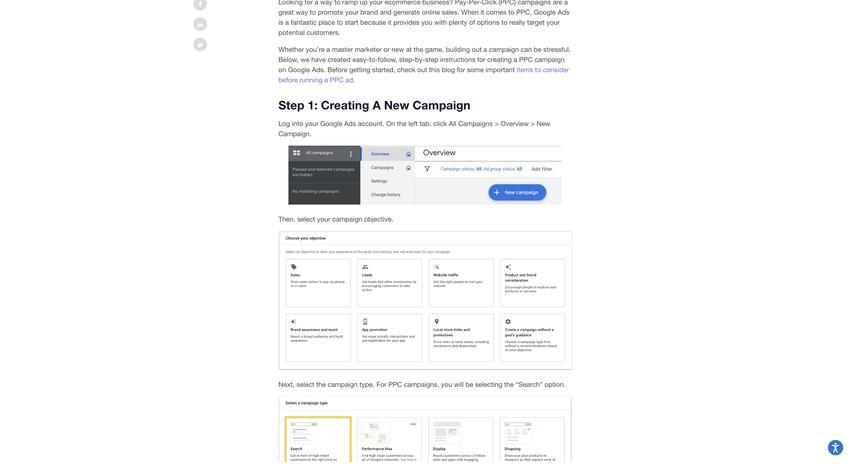 Task type: describe. For each thing, give the bounding box(es) containing it.
0 vertical spatial way
[[320, 0, 332, 6]]

campaign left "type."
[[328, 381, 358, 389]]

campaign.
[[278, 130, 312, 138]]

campaigns
[[458, 120, 493, 128]]

can
[[521, 45, 532, 53]]

google ads ppc step 1 image
[[288, 146, 562, 205]]

ad
[[345, 76, 353, 84]]

step 1: creating a new campaign
[[278, 98, 471, 112]]

instructions
[[440, 56, 475, 63]]

click
[[433, 120, 447, 128]]

to left start
[[337, 18, 343, 26]]

creating
[[487, 56, 512, 63]]

some
[[467, 66, 484, 74]]

promote
[[318, 8, 343, 16]]

is
[[278, 18, 283, 26]]

to inside items to consider before running a ppc ad
[[535, 66, 541, 74]]

ppc,
[[516, 8, 532, 16]]

click
[[482, 0, 497, 6]]

started,
[[372, 66, 395, 74]]

select for next,
[[296, 381, 314, 389]]

account.
[[358, 120, 384, 128]]

step
[[278, 98, 304, 112]]

before
[[328, 66, 347, 74]]

to left really
[[502, 18, 508, 26]]

because
[[360, 18, 386, 26]]

step-
[[399, 56, 415, 63]]

google inside looking for a way to ramp up your ecommerce business? pay-per-click (ppc) campaigns are a great way to promote your brand and generate online sales. when it comes to ppc, google ads is a fantastic place to start because it provides you with plenty of options to really target your potential customers.
[[534, 8, 556, 16]]

at
[[406, 45, 412, 53]]

google ads ppc step 3 image
[[278, 397, 572, 463]]

(ppc)
[[499, 0, 516, 6]]

looking for a way to ramp up your ecommerce business? pay-per-click (ppc) campaigns are a great way to promote your brand and generate online sales. when it comes to ppc, google ads is a fantastic place to start because it provides you with plenty of options to really target your potential customers.
[[278, 0, 570, 36]]

sales.
[[442, 8, 459, 16]]

running
[[300, 76, 322, 84]]

step
[[425, 56, 438, 63]]

selecting
[[475, 381, 502, 389]]

for inside looking for a way to ramp up your ecommerce business? pay-per-click (ppc) campaigns are a great way to promote your brand and generate online sales. when it comes to ppc, google ads is a fantastic place to start because it provides you with plenty of options to really target your potential customers.
[[305, 0, 313, 6]]

with
[[434, 18, 447, 26]]

ppc for consider
[[330, 76, 344, 84]]

important
[[486, 66, 515, 74]]

1 vertical spatial be
[[466, 381, 473, 389]]

campaign up the creating
[[489, 45, 519, 53]]

customers.
[[307, 29, 340, 36]]

have
[[311, 56, 326, 63]]

tab,
[[420, 120, 431, 128]]

objective.
[[364, 216, 394, 223]]

comes
[[486, 8, 507, 16]]

be inside whether you're a master marketer or new at the game, building out a campaign can be stressful. below, we have created easy-to-follow, step-by-step instructions for creating a ppc campaign on google ads. before getting started, check out this blog for some important
[[534, 45, 542, 53]]

this
[[429, 66, 440, 74]]

ads inside the log into your google ads account. on the left tab, click all campaigns > overview > new campaign.
[[344, 120, 356, 128]]

per-
[[469, 0, 482, 6]]

campaigns
[[518, 0, 551, 6]]

on
[[386, 120, 395, 128]]

1 vertical spatial out
[[417, 66, 427, 74]]

for
[[377, 381, 387, 389]]

.
[[353, 76, 355, 84]]

plenty
[[449, 18, 467, 26]]

a inside items to consider before running a ppc ad
[[324, 76, 328, 84]]

new inside the log into your google ads account. on the left tab, click all campaigns > overview > new campaign.
[[537, 120, 550, 128]]

marketer
[[355, 45, 382, 53]]

of
[[469, 18, 475, 26]]

brand
[[360, 8, 378, 16]]

are
[[553, 0, 562, 6]]

potential
[[278, 29, 305, 36]]

next, select the campaign type. for ppc campaigns, you will be selecting the "search" option.
[[278, 381, 566, 389]]

a right you're
[[327, 45, 330, 53]]

overview
[[501, 120, 529, 128]]

easy-
[[353, 56, 369, 63]]

building
[[446, 45, 470, 53]]

ecommerce
[[385, 0, 421, 6]]

items to consider before running a ppc ad
[[278, 66, 569, 84]]

a
[[373, 98, 381, 112]]

or
[[384, 45, 390, 53]]

google inside the log into your google ads account. on the left tab, click all campaigns > overview > new campaign.
[[320, 120, 342, 128]]

type.
[[360, 381, 375, 389]]

2 horizontal spatial for
[[477, 56, 486, 63]]

options
[[477, 18, 500, 26]]

will
[[454, 381, 464, 389]]

1 > from the left
[[495, 120, 499, 128]]

"search"
[[516, 381, 543, 389]]

to-
[[369, 56, 378, 63]]

campaigns,
[[404, 381, 439, 389]]

start
[[345, 18, 358, 26]]

your inside the log into your google ads account. on the left tab, click all campaigns > overview > new campaign.
[[305, 120, 318, 128]]

campaign up the consider
[[535, 56, 565, 63]]



Task type: vqa. For each thing, say whether or not it's contained in the screenshot.
'keep'
no



Task type: locate. For each thing, give the bounding box(es) containing it.
0 horizontal spatial it
[[388, 18, 392, 26]]

1 horizontal spatial ads
[[558, 8, 570, 16]]

2 vertical spatial for
[[457, 66, 465, 74]]

2 vertical spatial google
[[320, 120, 342, 128]]

facebook image
[[198, 1, 202, 8]]

1 horizontal spatial google
[[320, 120, 342, 128]]

when
[[461, 8, 479, 16]]

0 vertical spatial ads
[[558, 8, 570, 16]]

consider
[[543, 66, 569, 74]]

google down "creating"
[[320, 120, 342, 128]]

a right are
[[564, 0, 568, 6]]

whether you're a master marketer or new at the game, building out a campaign can be stressful. below, we have created easy-to-follow, step-by-step instructions for creating a ppc campaign on google ads. before getting started, check out this blog for some important
[[278, 45, 571, 74]]

1 horizontal spatial for
[[457, 66, 465, 74]]

ramp
[[342, 0, 358, 6]]

0 vertical spatial for
[[305, 0, 313, 6]]

1 vertical spatial it
[[388, 18, 392, 26]]

2 horizontal spatial google
[[534, 8, 556, 16]]

stressful.
[[543, 45, 571, 53]]

we
[[301, 56, 310, 63]]

linkedin image
[[197, 21, 203, 28]]

be right can
[[534, 45, 542, 53]]

2 > from the left
[[531, 120, 535, 128]]

items
[[517, 66, 533, 74]]

select
[[297, 216, 315, 223], [296, 381, 314, 389]]

on
[[278, 66, 286, 74]]

to
[[334, 0, 340, 6], [310, 8, 316, 16], [508, 8, 514, 16], [337, 18, 343, 26], [502, 18, 508, 26], [535, 66, 541, 74]]

it down click
[[481, 8, 484, 16]]

1 horizontal spatial be
[[534, 45, 542, 53]]

> left overview
[[495, 120, 499, 128]]

for down the "instructions"
[[457, 66, 465, 74]]

it down and
[[388, 18, 392, 26]]

0 vertical spatial new
[[384, 98, 409, 112]]

0 horizontal spatial for
[[305, 0, 313, 6]]

then, select your campaign objective.
[[278, 216, 394, 223]]

ads inside looking for a way to ramp up your ecommerce business? pay-per-click (ppc) campaigns are a great way to promote your brand and generate online sales. when it comes to ppc, google ads is a fantastic place to start because it provides you with plenty of options to really target your potential customers.
[[558, 8, 570, 16]]

really
[[509, 18, 525, 26]]

0 horizontal spatial be
[[466, 381, 473, 389]]

select right next,
[[296, 381, 314, 389]]

a up the items
[[514, 56, 517, 63]]

then,
[[278, 216, 295, 223]]

1 vertical spatial select
[[296, 381, 314, 389]]

ppc
[[519, 56, 533, 63], [330, 76, 344, 84], [388, 381, 402, 389]]

0 horizontal spatial new
[[384, 98, 409, 112]]

0 horizontal spatial google
[[288, 66, 310, 74]]

select right then,
[[297, 216, 315, 223]]

online
[[422, 8, 440, 16]]

you left will at the right
[[441, 381, 452, 389]]

1 vertical spatial for
[[477, 56, 486, 63]]

a up the promote
[[315, 0, 318, 6]]

ppc inside whether you're a master marketer or new at the game, building out a campaign can be stressful. below, we have created easy-to-follow, step-by-step instructions for creating a ppc campaign on google ads. before getting started, check out this blog for some important
[[519, 56, 533, 63]]

to down (ppc)
[[508, 8, 514, 16]]

1:
[[308, 98, 318, 112]]

be
[[534, 45, 542, 53], [466, 381, 473, 389]]

master
[[332, 45, 353, 53]]

select for then,
[[297, 216, 315, 223]]

business?
[[422, 0, 453, 6]]

fantastic
[[291, 18, 317, 26]]

1 vertical spatial you
[[441, 381, 452, 389]]

to up fantastic
[[310, 8, 316, 16]]

great
[[278, 8, 294, 16]]

0 horizontal spatial way
[[296, 8, 308, 16]]

0 horizontal spatial out
[[417, 66, 427, 74]]

ads.
[[312, 66, 326, 74]]

follow,
[[378, 56, 397, 63]]

target
[[527, 18, 545, 26]]

way up the promote
[[320, 0, 332, 6]]

>
[[495, 120, 499, 128], [531, 120, 535, 128]]

2 vertical spatial ppc
[[388, 381, 402, 389]]

0 vertical spatial google
[[534, 8, 556, 16]]

to right the items
[[535, 66, 541, 74]]

0 vertical spatial be
[[534, 45, 542, 53]]

pay-
[[455, 0, 469, 6]]

getting
[[349, 66, 370, 74]]

and
[[380, 8, 392, 16]]

ppc down before
[[330, 76, 344, 84]]

check
[[397, 66, 416, 74]]

> right overview
[[531, 120, 535, 128]]

looking
[[278, 0, 303, 6]]

open accessibe: accessibility options, statement and help image
[[832, 444, 840, 453]]

twitter image
[[197, 42, 203, 49]]

out right building
[[472, 45, 482, 53]]

be right will at the right
[[466, 381, 473, 389]]

1 horizontal spatial you
[[441, 381, 452, 389]]

by-
[[415, 56, 425, 63]]

0 vertical spatial it
[[481, 8, 484, 16]]

place
[[319, 18, 335, 26]]

you inside looking for a way to ramp up your ecommerce business? pay-per-click (ppc) campaigns are a great way to promote your brand and generate online sales. when it comes to ppc, google ads is a fantastic place to start because it provides you with plenty of options to really target your potential customers.
[[421, 18, 432, 26]]

1 horizontal spatial new
[[537, 120, 550, 128]]

0 horizontal spatial ppc
[[330, 76, 344, 84]]

1 vertical spatial ppc
[[330, 76, 344, 84]]

for
[[305, 0, 313, 6], [477, 56, 486, 63], [457, 66, 465, 74]]

the inside the log into your google ads account. on the left tab, click all campaigns > overview > new campaign.
[[397, 120, 407, 128]]

0 vertical spatial out
[[472, 45, 482, 53]]

1 horizontal spatial way
[[320, 0, 332, 6]]

up
[[360, 0, 368, 6]]

a
[[315, 0, 318, 6], [564, 0, 568, 6], [285, 18, 289, 26], [327, 45, 330, 53], [484, 45, 487, 53], [514, 56, 517, 63], [324, 76, 328, 84]]

0 vertical spatial ppc
[[519, 56, 533, 63]]

you're
[[306, 45, 325, 53]]

1 horizontal spatial out
[[472, 45, 482, 53]]

provides
[[394, 18, 420, 26]]

a up some
[[484, 45, 487, 53]]

a right is
[[285, 18, 289, 26]]

1 vertical spatial ads
[[344, 120, 356, 128]]

before
[[278, 76, 298, 84]]

1 vertical spatial way
[[296, 8, 308, 16]]

next,
[[278, 381, 295, 389]]

generate
[[393, 8, 420, 16]]

way
[[320, 0, 332, 6], [296, 8, 308, 16]]

ads down are
[[558, 8, 570, 16]]

way up fantastic
[[296, 8, 308, 16]]

created
[[328, 56, 351, 63]]

game,
[[425, 45, 444, 53]]

for right looking
[[305, 0, 313, 6]]

you
[[421, 18, 432, 26], [441, 381, 452, 389]]

all
[[449, 120, 456, 128]]

1 horizontal spatial it
[[481, 8, 484, 16]]

creating
[[321, 98, 369, 112]]

campaign
[[489, 45, 519, 53], [535, 56, 565, 63], [332, 216, 362, 223], [328, 381, 358, 389]]

ppc inside items to consider before running a ppc ad
[[330, 76, 344, 84]]

to up the promote
[[334, 0, 340, 6]]

into
[[292, 120, 303, 128]]

for up some
[[477, 56, 486, 63]]

ppc right for
[[388, 381, 402, 389]]

you down online
[[421, 18, 432, 26]]

campaign left the objective.
[[332, 216, 362, 223]]

out down by-
[[417, 66, 427, 74]]

ppc for the
[[388, 381, 402, 389]]

1 horizontal spatial >
[[531, 120, 535, 128]]

2 horizontal spatial ppc
[[519, 56, 533, 63]]

ads down "creating"
[[344, 120, 356, 128]]

google ads ppc step 2 image
[[278, 232, 572, 371]]

1 horizontal spatial ppc
[[388, 381, 402, 389]]

0 vertical spatial you
[[421, 18, 432, 26]]

1 vertical spatial new
[[537, 120, 550, 128]]

ads
[[558, 8, 570, 16], [344, 120, 356, 128]]

1 vertical spatial google
[[288, 66, 310, 74]]

the inside whether you're a master marketer or new at the game, building out a campaign can be stressful. below, we have created easy-to-follow, step-by-step instructions for creating a ppc campaign on google ads. before getting started, check out this blog for some important
[[414, 45, 423, 53]]

new
[[384, 98, 409, 112], [537, 120, 550, 128]]

below,
[[278, 56, 299, 63]]

new right overview
[[537, 120, 550, 128]]

left
[[408, 120, 418, 128]]

google down we
[[288, 66, 310, 74]]

campaign
[[413, 98, 471, 112]]

log
[[278, 120, 290, 128]]

a down ads.
[[324, 76, 328, 84]]

the
[[414, 45, 423, 53], [397, 120, 407, 128], [316, 381, 326, 389], [504, 381, 514, 389]]

google up target
[[534, 8, 556, 16]]

0 vertical spatial select
[[297, 216, 315, 223]]

0 horizontal spatial >
[[495, 120, 499, 128]]

ppc down can
[[519, 56, 533, 63]]

whether
[[278, 45, 304, 53]]

0 horizontal spatial you
[[421, 18, 432, 26]]

items to consider before running a ppc ad link
[[278, 66, 569, 84]]

new up the on
[[384, 98, 409, 112]]

it
[[481, 8, 484, 16], [388, 18, 392, 26]]

log into your google ads account. on the left tab, click all campaigns > overview > new campaign.
[[278, 120, 550, 138]]

option.
[[545, 381, 566, 389]]

google inside whether you're a master marketer or new at the game, building out a campaign can be stressful. below, we have created easy-to-follow, step-by-step instructions for creating a ppc campaign on google ads. before getting started, check out this blog for some important
[[288, 66, 310, 74]]

0 horizontal spatial ads
[[344, 120, 356, 128]]

new
[[392, 45, 404, 53]]



